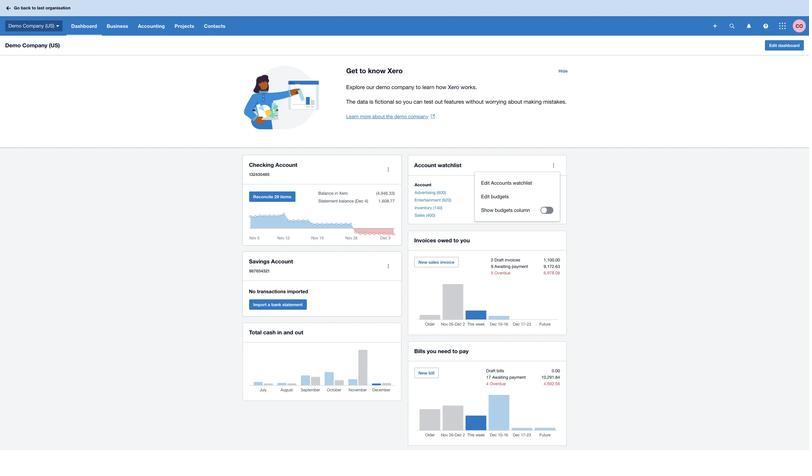 Task type: describe. For each thing, give the bounding box(es) containing it.
accounting button
[[133, 16, 170, 36]]

fictional
[[375, 99, 394, 105]]

edit dashboard button
[[766, 40, 805, 51]]

inventory
[[415, 205, 432, 210]]

214.18
[[521, 213, 533, 218]]

10,291.84
[[542, 375, 561, 380]]

demo company (us) inside popup button
[[8, 23, 54, 28]]

edit accounts watchlist link
[[482, 180, 533, 186]]

demo inside popup button
[[8, 23, 21, 28]]

17 awaiting payment link
[[487, 375, 526, 380]]

0 horizontal spatial about
[[373, 114, 385, 119]]

transactions
[[257, 289, 286, 294]]

making
[[524, 99, 542, 105]]

total cash in and out link
[[249, 328, 304, 337]]

(4,946.33)
[[377, 191, 395, 196]]

explore
[[347, 84, 365, 90]]

bills
[[497, 369, 505, 374]]

group containing edit accounts watchlist
[[475, 172, 560, 222]]

to left pay
[[453, 348, 458, 355]]

person setting up the dashboard image
[[217, 66, 347, 137]]

advertising
[[415, 190, 436, 195]]

1 vertical spatial company
[[22, 42, 47, 49]]

edit dashboard
[[770, 43, 800, 48]]

statement
[[319, 199, 338, 204]]

4,692.56 link
[[544, 382, 561, 387]]

(us) inside popup button
[[45, 23, 54, 28]]

9 awaiting payment link
[[491, 264, 529, 269]]

1 vertical spatial draft
[[487, 369, 496, 374]]

a
[[268, 302, 270, 307]]

about inside intro banner body element
[[508, 99, 523, 105]]

1 vertical spatial company
[[409, 114, 429, 119]]

4 overdue link
[[487, 382, 506, 387]]

0.00 link up 30,623.86
[[552, 205, 560, 210]]

mistakes.
[[544, 99, 567, 105]]

projects button
[[170, 16, 199, 36]]

business
[[107, 23, 128, 29]]

bills you need to pay
[[415, 348, 469, 355]]

reconcile 29 items
[[253, 194, 292, 199]]

checking account
[[249, 162, 298, 168]]

overdue for bills you need to pay
[[490, 382, 506, 387]]

edit for edit budgets
[[482, 194, 490, 199]]

hide
[[559, 68, 568, 74]]

0.00 for bills
[[552, 369, 561, 374]]

show budgets column menu item
[[482, 204, 554, 217]]

to inside intro banner body element
[[416, 84, 421, 90]]

features
[[445, 99, 465, 105]]

0.00 link for inventory (140)
[[525, 205, 533, 210]]

new sales invoice button
[[415, 257, 459, 268]]

invoices owed to you
[[415, 237, 470, 244]]

learn
[[423, 84, 435, 90]]

owed
[[438, 237, 452, 244]]

entertainment (620)
[[415, 198, 452, 203]]

bank
[[272, 302, 281, 307]]

account watchlist
[[415, 162, 462, 169]]

(140)
[[434, 205, 443, 210]]

reconcile
[[253, 194, 273, 199]]

214.18 link
[[521, 213, 533, 218]]

co
[[796, 23, 804, 29]]

business button
[[102, 16, 133, 36]]

balance in xero
[[319, 191, 348, 196]]

account watchlist link
[[415, 161, 462, 170]]

manage menu toggle image
[[382, 260, 395, 273]]

learn more about the demo company
[[347, 114, 429, 119]]

total
[[249, 329, 262, 336]]

show
[[482, 208, 494, 213]]

0 vertical spatial xero
[[388, 67, 403, 75]]

savings account
[[249, 258, 293, 265]]

5
[[491, 271, 494, 276]]

you inside bills you need to pay link
[[427, 348, 437, 355]]

import a bank statement link
[[249, 300, 307, 310]]

statement balance (dec 4)
[[319, 199, 368, 204]]

watchlist overflow menu menu bar
[[475, 174, 560, 220]]

intro banner body element
[[347, 83, 572, 106]]

inventory (140)
[[415, 205, 443, 210]]

works.
[[461, 84, 477, 90]]

demo inside intro banner body element
[[376, 84, 390, 90]]

new bill button
[[415, 368, 439, 378]]

test
[[424, 99, 434, 105]]

bills you need to pay link
[[415, 347, 469, 356]]

hide button
[[555, 66, 572, 76]]

learn
[[347, 114, 359, 119]]

advertising (600) link
[[415, 190, 446, 195]]

1 vertical spatial demo company (us)
[[5, 42, 60, 49]]

awaiting for invoices owed to you
[[495, 264, 511, 269]]

co button
[[794, 16, 810, 36]]

out inside intro banner body element
[[435, 99, 443, 105]]

new bill
[[419, 371, 435, 376]]

get to know xero
[[347, 67, 403, 75]]

29
[[275, 194, 279, 199]]

watchlist overflow menu toggle image
[[548, 159, 561, 172]]

imported
[[287, 289, 308, 294]]

entertainment (620) link
[[415, 198, 452, 203]]

the
[[347, 99, 356, 105]]

sales (400)
[[415, 213, 436, 218]]

0 vertical spatial watchlist
[[438, 162, 462, 169]]



Task type: vqa. For each thing, say whether or not it's contained in the screenshot.
Field
no



Task type: locate. For each thing, give the bounding box(es) containing it.
0.00 link up the 10,291.84 link
[[552, 369, 561, 374]]

to left learn
[[416, 84, 421, 90]]

to right get
[[360, 67, 366, 75]]

svg image inside demo company (us) popup button
[[56, 25, 59, 27]]

cash
[[263, 329, 276, 336]]

1 vertical spatial budgets
[[495, 208, 513, 213]]

bills
[[415, 348, 426, 355]]

checking
[[249, 162, 274, 168]]

dashboard
[[779, 43, 800, 48]]

edit budgets link
[[482, 194, 509, 199]]

1 vertical spatial xero
[[448, 84, 460, 90]]

entertainment
[[415, 198, 441, 203]]

0 horizontal spatial watchlist
[[438, 162, 462, 169]]

draft bills link
[[487, 369, 505, 374]]

2 horizontal spatial you
[[461, 237, 470, 244]]

group
[[475, 172, 560, 222]]

0.00 for (140)
[[525, 205, 533, 210]]

new for new sales invoice
[[419, 260, 428, 265]]

contacts
[[204, 23, 226, 29]]

0 horizontal spatial you
[[403, 99, 412, 105]]

payment
[[512, 264, 529, 269], [510, 375, 526, 380]]

edit left dashboard
[[770, 43, 778, 48]]

4
[[487, 382, 489, 387]]

2 new from the top
[[419, 371, 428, 376]]

bill
[[429, 371, 435, 376]]

0 vertical spatial (us)
[[45, 23, 54, 28]]

draft right 2
[[495, 258, 504, 263]]

(600)
[[437, 190, 446, 195]]

you right so
[[403, 99, 412, 105]]

explore our demo company to learn how xero works.
[[347, 84, 477, 90]]

invoices
[[415, 237, 437, 244]]

9,172.63
[[544, 264, 561, 269]]

company left opens in a new tab icon
[[409, 114, 429, 119]]

0 horizontal spatial demo
[[376, 84, 390, 90]]

out inside total cash in and out link
[[295, 329, 304, 336]]

1 new from the top
[[419, 260, 428, 265]]

edit inside edit dashboard 'button'
[[770, 43, 778, 48]]

987654321
[[249, 269, 270, 274]]

svg image
[[6, 6, 11, 10], [780, 23, 787, 29], [730, 24, 735, 28], [747, 24, 752, 28], [56, 25, 59, 27]]

import a bank statement
[[253, 302, 303, 307]]

1 horizontal spatial in
[[335, 191, 338, 196]]

xero up statement balance (dec 4)
[[340, 191, 348, 196]]

0 vertical spatial demo company (us)
[[8, 23, 54, 28]]

overdue for invoices owed to you
[[495, 271, 511, 276]]

banner containing co
[[0, 0, 810, 36]]

1 horizontal spatial about
[[508, 99, 523, 105]]

1 vertical spatial you
[[461, 237, 470, 244]]

1 vertical spatial awaiting
[[493, 375, 509, 380]]

new left sales on the right bottom of the page
[[419, 260, 428, 265]]

projects
[[175, 23, 194, 29]]

0 vertical spatial out
[[435, 99, 443, 105]]

budgets down edit budgets
[[495, 208, 513, 213]]

0 vertical spatial in
[[335, 191, 338, 196]]

company down demo company (us) popup button
[[22, 42, 47, 49]]

1 vertical spatial new
[[419, 371, 428, 376]]

sales (400) link
[[415, 213, 436, 218]]

manage menu toggle image
[[382, 163, 395, 176]]

to right owed
[[454, 237, 459, 244]]

invoices owed to you link
[[415, 236, 470, 245]]

4,692.56
[[544, 382, 561, 387]]

more
[[360, 114, 371, 119]]

1 vertical spatial edit
[[482, 180, 490, 186]]

out right and
[[295, 329, 304, 336]]

about left the
[[373, 114, 385, 119]]

to left last
[[32, 5, 36, 10]]

demo down demo company (us) popup button
[[5, 42, 21, 49]]

0 vertical spatial demo
[[8, 23, 21, 28]]

so
[[396, 99, 402, 105]]

worrying
[[486, 99, 507, 105]]

0 vertical spatial awaiting
[[495, 264, 511, 269]]

0.00 link
[[525, 205, 533, 210], [552, 205, 560, 210], [552, 369, 561, 374]]

invoice
[[441, 260, 455, 265]]

about left making
[[508, 99, 523, 105]]

awaiting
[[495, 264, 511, 269], [493, 375, 509, 380]]

total cash in and out
[[249, 329, 304, 336]]

0 vertical spatial you
[[403, 99, 412, 105]]

and
[[284, 329, 294, 336]]

you right bills at the bottom right
[[427, 348, 437, 355]]

to
[[32, 5, 36, 10], [360, 67, 366, 75], [416, 84, 421, 90], [454, 237, 459, 244], [453, 348, 458, 355]]

2
[[491, 258, 494, 263]]

watchlist
[[438, 162, 462, 169], [513, 180, 533, 186]]

data
[[357, 99, 368, 105]]

1 vertical spatial watchlist
[[513, 180, 533, 186]]

0 vertical spatial budgets
[[491, 194, 509, 199]]

1 vertical spatial out
[[295, 329, 304, 336]]

about
[[508, 99, 523, 105], [373, 114, 385, 119]]

0 horizontal spatial out
[[295, 329, 304, 336]]

2 vertical spatial xero
[[340, 191, 348, 196]]

overdue down the 9 awaiting payment
[[495, 271, 511, 276]]

balance
[[339, 199, 354, 204]]

draft up 17
[[487, 369, 496, 374]]

2 vertical spatial you
[[427, 348, 437, 355]]

0.00 link up 214.18 link
[[525, 205, 533, 210]]

budgets
[[491, 194, 509, 199], [495, 208, 513, 213]]

watchlist inside menu bar
[[513, 180, 533, 186]]

0.00 up 30,623.86
[[552, 205, 560, 210]]

company up so
[[392, 84, 415, 90]]

1 vertical spatial in
[[278, 329, 282, 336]]

awaiting up 5 overdue link
[[495, 264, 511, 269]]

budgets down accounts
[[491, 194, 509, 199]]

awaiting down 'bills'
[[493, 375, 509, 380]]

pay
[[460, 348, 469, 355]]

new for new bill
[[419, 371, 428, 376]]

2 horizontal spatial xero
[[448, 84, 460, 90]]

0.00 link for draft bills
[[552, 369, 561, 374]]

1 horizontal spatial xero
[[388, 67, 403, 75]]

accounting
[[138, 23, 165, 29]]

invoices
[[505, 258, 521, 263]]

import
[[253, 302, 267, 307]]

0 vertical spatial about
[[508, 99, 523, 105]]

edit left accounts
[[482, 180, 490, 186]]

svg image
[[764, 24, 769, 28], [714, 24, 718, 28]]

draft
[[495, 258, 504, 263], [487, 369, 496, 374]]

payment for bills you need to pay
[[510, 375, 526, 380]]

0 horizontal spatial in
[[278, 329, 282, 336]]

1,100.00 link
[[544, 258, 561, 263]]

0 vertical spatial new
[[419, 260, 428, 265]]

1 horizontal spatial you
[[427, 348, 437, 355]]

you inside intro banner body element
[[403, 99, 412, 105]]

savings
[[249, 258, 270, 265]]

the
[[387, 114, 393, 119]]

items
[[280, 194, 292, 199]]

(dec
[[355, 199, 364, 204]]

2 vertical spatial edit
[[482, 194, 490, 199]]

1 vertical spatial (us)
[[49, 42, 60, 49]]

this
[[511, 182, 519, 187]]

in left and
[[278, 329, 282, 336]]

1 horizontal spatial watchlist
[[513, 180, 533, 186]]

edit
[[770, 43, 778, 48], [482, 180, 490, 186], [482, 194, 490, 199]]

0 vertical spatial draft
[[495, 258, 504, 263]]

the data is fictional so you can test out features without worrying about making mistakes.
[[347, 99, 567, 105]]

awaiting for bills you need to pay
[[493, 375, 509, 380]]

1 horizontal spatial out
[[435, 99, 443, 105]]

1 vertical spatial demo
[[5, 42, 21, 49]]

draft bills
[[487, 369, 505, 374]]

132435465
[[249, 172, 270, 177]]

2 draft invoices
[[491, 258, 521, 263]]

no
[[249, 289, 256, 294]]

budgets for edit
[[491, 194, 509, 199]]

back
[[21, 5, 31, 10]]

0 vertical spatial overdue
[[495, 271, 511, 276]]

edit for edit accounts watchlist
[[482, 180, 490, 186]]

svg image inside go back to last organisation link
[[6, 6, 11, 10]]

sales
[[429, 260, 439, 265]]

show budgets column
[[482, 208, 531, 213]]

0 horizontal spatial xero
[[340, 191, 348, 196]]

edit budgets
[[482, 194, 509, 199]]

in up statement balance (dec 4)
[[335, 191, 338, 196]]

edit for edit dashboard
[[770, 43, 778, 48]]

opens in a new tab image
[[431, 114, 435, 118]]

company down go back to last organisation link
[[23, 23, 44, 28]]

5 overdue
[[491, 271, 511, 276]]

4 overdue
[[487, 382, 506, 387]]

1 vertical spatial about
[[373, 114, 385, 119]]

demo right the
[[395, 114, 407, 119]]

demo down go
[[8, 23, 21, 28]]

overdue right 4
[[490, 382, 506, 387]]

0 vertical spatial payment
[[512, 264, 529, 269]]

demo company (us) down demo company (us) popup button
[[5, 42, 60, 49]]

1 vertical spatial demo
[[395, 114, 407, 119]]

0 vertical spatial demo
[[376, 84, 390, 90]]

4)
[[365, 199, 368, 204]]

(us) down demo company (us) popup button
[[49, 42, 60, 49]]

xero right the know
[[388, 67, 403, 75]]

organisation
[[46, 5, 71, 10]]

payment for invoices owed to you
[[512, 264, 529, 269]]

0.00 up 214.18 link
[[525, 205, 533, 210]]

new left bill
[[419, 371, 428, 376]]

budgets for show
[[495, 208, 513, 213]]

1 vertical spatial payment
[[510, 375, 526, 380]]

0 vertical spatial company
[[392, 84, 415, 90]]

reconcile 29 items button
[[249, 192, 296, 202]]

no transactions imported
[[249, 289, 308, 294]]

xero right how
[[448, 84, 460, 90]]

0 vertical spatial edit
[[770, 43, 778, 48]]

0.00 up the 10,291.84 link
[[552, 369, 561, 374]]

column
[[515, 208, 531, 213]]

you inside invoices owed to you link
[[461, 237, 470, 244]]

inventory (140) link
[[415, 205, 443, 210]]

banner
[[0, 0, 810, 36]]

budgets inside show budgets column menu item
[[495, 208, 513, 213]]

get
[[347, 67, 358, 75]]

edit up show
[[482, 194, 490, 199]]

demo company (us) down back
[[8, 23, 54, 28]]

company inside popup button
[[23, 23, 44, 28]]

1 horizontal spatial svg image
[[764, 24, 769, 28]]

dashboard
[[71, 23, 97, 29]]

out right the test
[[435, 99, 443, 105]]

0.00
[[525, 205, 533, 210], [552, 205, 560, 210], [552, 369, 561, 374]]

10,291.84 link
[[542, 375, 561, 380]]

0 vertical spatial company
[[23, 23, 44, 28]]

1 horizontal spatial demo
[[395, 114, 407, 119]]

1 vertical spatial overdue
[[490, 382, 506, 387]]

0 horizontal spatial svg image
[[714, 24, 718, 28]]

xero inside intro banner body element
[[448, 84, 460, 90]]

this month
[[511, 182, 533, 187]]

how
[[436, 84, 447, 90]]

you right owed
[[461, 237, 470, 244]]

company inside intro banner body element
[[392, 84, 415, 90]]

know
[[368, 67, 386, 75]]

demo right our
[[376, 84, 390, 90]]

(us) down go back to last organisation
[[45, 23, 54, 28]]



